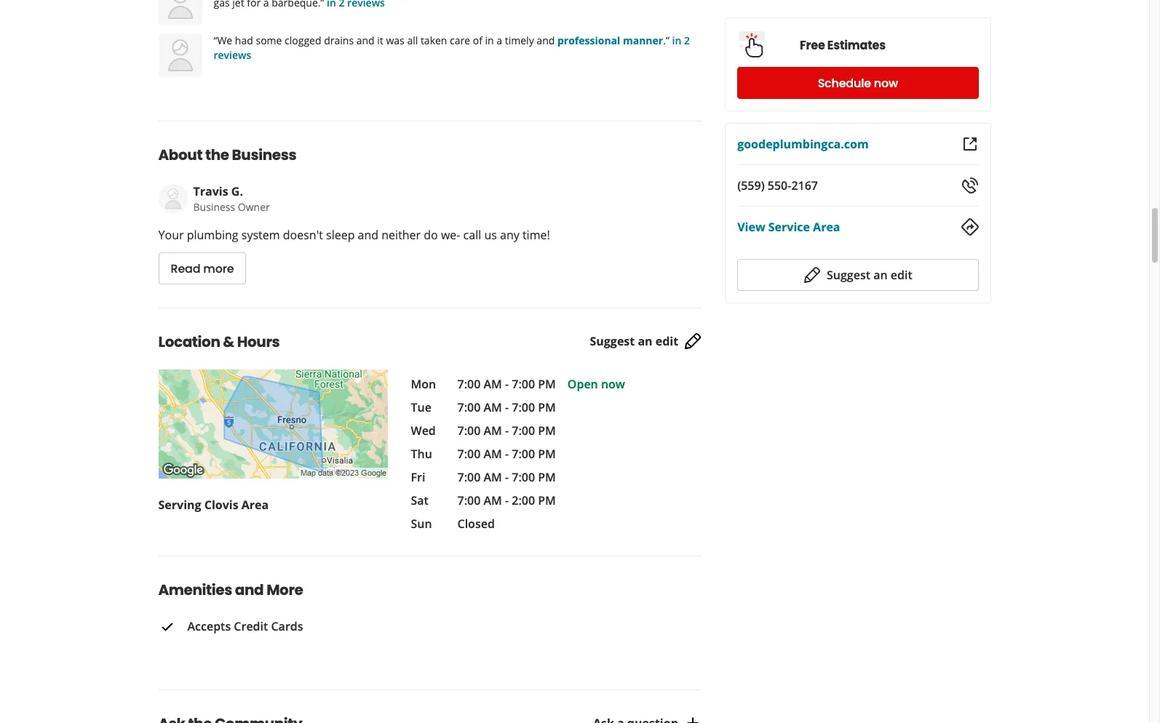 Task type: describe. For each thing, give the bounding box(es) containing it.
mon
[[411, 376, 436, 392]]

2
[[684, 33, 690, 47]]

thu
[[411, 446, 432, 462]]

suggest inside button
[[827, 267, 871, 283]]

pm for thu
[[538, 446, 556, 462]]

24 pencil v2 image inside suggest an edit button
[[804, 267, 821, 284]]

larry p. image
[[158, 0, 202, 25]]

in inside in 2 reviews
[[672, 33, 682, 47]]

pm for sat
[[538, 493, 556, 509]]

professional manner button
[[558, 33, 664, 47]]

am for sat
[[484, 493, 502, 509]]

pm for tue
[[538, 400, 556, 416]]

the
[[205, 145, 229, 165]]

time!
[[523, 227, 550, 243]]

and right timely
[[537, 33, 555, 47]]

do
[[424, 227, 438, 243]]

goodeplumbingca.com link
[[738, 136, 869, 152]]

about
[[158, 145, 203, 165]]

(559) 550-2167
[[738, 178, 818, 194]]

(559)
[[738, 178, 765, 194]]

in 2 reviews
[[214, 33, 690, 62]]

wed
[[411, 423, 436, 439]]

travis g. business owner
[[193, 183, 270, 214]]

more
[[267, 580, 303, 601]]

read more
[[171, 260, 234, 277]]

am for wed
[[484, 423, 502, 439]]

hours
[[237, 332, 280, 352]]

clogged
[[285, 33, 322, 47]]

amenities
[[158, 580, 232, 601]]

a
[[497, 33, 503, 47]]

drains
[[324, 33, 354, 47]]

of
[[473, 33, 483, 47]]

7:00 am - 7:00 pm for thu
[[458, 446, 556, 462]]

24 external link v2 image
[[962, 135, 979, 153]]

had
[[235, 33, 253, 47]]

open
[[568, 376, 598, 392]]

location & hours
[[158, 332, 280, 352]]

amenities and more element
[[135, 556, 708, 667]]

now for open now
[[601, 376, 625, 392]]

an inside button
[[874, 267, 888, 283]]

suggest an edit inside button
[[827, 267, 913, 283]]

area for view service area
[[813, 219, 841, 235]]

pm for mon
[[538, 376, 556, 392]]

free estimates
[[800, 37, 886, 54]]

- for fri
[[505, 470, 509, 486]]

owner
[[238, 200, 270, 214]]

location & hours element
[[135, 308, 725, 533]]

location
[[158, 332, 220, 352]]

suggest an edit button
[[738, 259, 979, 291]]

view service area
[[738, 219, 841, 235]]

"
[[666, 33, 670, 47]]

it
[[377, 33, 384, 47]]

suggest an edit link
[[590, 333, 702, 350]]

any
[[500, 227, 520, 243]]

schedule
[[818, 75, 872, 91]]

care
[[450, 33, 470, 47]]

about the business element
[[135, 121, 708, 285]]

estimates
[[828, 37, 886, 54]]

manner
[[623, 33, 664, 47]]

in 2 reviews button
[[214, 33, 690, 62]]

&
[[223, 332, 234, 352]]

suggest an edit inside location & hours element
[[590, 334, 679, 350]]

service
[[769, 219, 810, 235]]

region containing "
[[147, 0, 714, 77]]

7:00 am - 2:00 pm
[[458, 493, 556, 509]]

"
[[214, 33, 217, 47]]

" we had some clogged drains and it was all taken care of in a timely and professional manner . "
[[214, 33, 670, 47]]

24 phone v2 image
[[962, 177, 979, 194]]

your plumbing system doesn't sleep and neither do we- call us any time!
[[158, 227, 550, 243]]

goodeplumbingca.com
[[738, 136, 869, 152]]

1 in from the left
[[485, 33, 494, 47]]

g.
[[231, 183, 243, 200]]

business for about the business
[[232, 145, 297, 165]]

plumbing
[[187, 227, 239, 243]]

doesn't
[[283, 227, 323, 243]]

call
[[464, 227, 481, 243]]

amenities and more
[[158, 580, 303, 601]]



Task type: vqa. For each thing, say whether or not it's contained in the screenshot.
and
yes



Task type: locate. For each thing, give the bounding box(es) containing it.
1 vertical spatial edit
[[656, 334, 679, 350]]

4 am from the top
[[484, 446, 502, 462]]

7:00 am - 7:00 pm
[[458, 376, 556, 392], [458, 400, 556, 416], [458, 423, 556, 439], [458, 446, 556, 462], [458, 470, 556, 486]]

1 vertical spatial now
[[601, 376, 625, 392]]

system
[[242, 227, 280, 243]]

0 horizontal spatial now
[[601, 376, 625, 392]]

3 pm from the top
[[538, 423, 556, 439]]

6 - from the top
[[505, 493, 509, 509]]

0 vertical spatial edit
[[891, 267, 913, 283]]

7:00 am - 7:00 pm for fri
[[458, 470, 556, 486]]

1 vertical spatial business
[[193, 200, 235, 214]]

-
[[505, 376, 509, 392], [505, 400, 509, 416], [505, 423, 509, 439], [505, 446, 509, 462], [505, 470, 509, 486], [505, 493, 509, 509]]

read more button
[[158, 253, 246, 285]]

24 add v2 image
[[685, 715, 702, 724]]

area for serving clovis area
[[242, 497, 269, 513]]

accepts credit cards
[[188, 619, 303, 635]]

area right service
[[813, 219, 841, 235]]

and inside about the business element
[[358, 227, 379, 243]]

an inside location & hours element
[[638, 334, 653, 350]]

am for fri
[[484, 470, 502, 486]]

reviews
[[214, 48, 251, 62]]

clovis
[[204, 497, 239, 513]]

4 pm from the top
[[538, 446, 556, 462]]

0 vertical spatial suggest an edit
[[827, 267, 913, 283]]

suggest inside location & hours element
[[590, 334, 635, 350]]

1 horizontal spatial suggest
[[827, 267, 871, 283]]

2 in from the left
[[672, 33, 682, 47]]

in right "
[[672, 33, 682, 47]]

us
[[484, 227, 497, 243]]

0 horizontal spatial in
[[485, 33, 494, 47]]

0 horizontal spatial area
[[242, 497, 269, 513]]

4 - from the top
[[505, 446, 509, 462]]

0 horizontal spatial edit
[[656, 334, 679, 350]]

your
[[158, 227, 184, 243]]

now inside location & hours element
[[601, 376, 625, 392]]

business for travis g. business owner
[[193, 200, 235, 214]]

edit inside location & hours element
[[656, 334, 679, 350]]

- for thu
[[505, 446, 509, 462]]

- for mon
[[505, 376, 509, 392]]

and
[[357, 33, 375, 47], [537, 33, 555, 47], [358, 227, 379, 243], [235, 580, 264, 601]]

was
[[386, 33, 405, 47]]

an
[[874, 267, 888, 283], [638, 334, 653, 350]]

1 vertical spatial an
[[638, 334, 653, 350]]

1 horizontal spatial area
[[813, 219, 841, 235]]

s b. image
[[158, 33, 202, 77]]

1 vertical spatial area
[[242, 497, 269, 513]]

in
[[485, 33, 494, 47], [672, 33, 682, 47]]

0 horizontal spatial 24 pencil v2 image
[[685, 333, 702, 350]]

0 vertical spatial 24 pencil v2 image
[[804, 267, 821, 284]]

schedule now button
[[738, 67, 979, 99]]

sun
[[411, 516, 432, 532]]

2167
[[792, 178, 818, 194]]

1 am from the top
[[484, 376, 502, 392]]

and right sleep
[[358, 227, 379, 243]]

1 horizontal spatial in
[[672, 33, 682, 47]]

edit
[[891, 267, 913, 283], [656, 334, 679, 350]]

photo of travis g. image
[[158, 184, 188, 213]]

read
[[171, 260, 201, 277]]

and left it
[[357, 33, 375, 47]]

accepts
[[188, 619, 231, 635]]

suggest an edit
[[827, 267, 913, 283], [590, 334, 679, 350]]

1 7:00 am - 7:00 pm from the top
[[458, 376, 556, 392]]

.
[[664, 33, 666, 47]]

0 horizontal spatial suggest an edit
[[590, 334, 679, 350]]

fri
[[411, 470, 426, 486]]

1 horizontal spatial an
[[874, 267, 888, 283]]

24 pencil v2 image
[[804, 267, 821, 284], [685, 333, 702, 350]]

edit inside button
[[891, 267, 913, 283]]

and left more
[[235, 580, 264, 601]]

5 am from the top
[[484, 470, 502, 486]]

3 7:00 am - 7:00 pm from the top
[[458, 423, 556, 439]]

550-
[[768, 178, 792, 194]]

0 vertical spatial now
[[874, 75, 899, 91]]

serving
[[158, 497, 201, 513]]

1 horizontal spatial 24 pencil v2 image
[[804, 267, 821, 284]]

2 pm from the top
[[538, 400, 556, 416]]

now inside 'button'
[[874, 75, 899, 91]]

2 7:00 am - 7:00 pm from the top
[[458, 400, 556, 416]]

0 vertical spatial suggest
[[827, 267, 871, 283]]

7:00 am - 7:00 pm for mon
[[458, 376, 556, 392]]

suggest
[[827, 267, 871, 283], [590, 334, 635, 350]]

3 - from the top
[[505, 423, 509, 439]]

now for schedule now
[[874, 75, 899, 91]]

schedule now
[[818, 75, 899, 91]]

map image
[[158, 370, 388, 479]]

business
[[232, 145, 297, 165], [193, 200, 235, 214]]

24 checkmark v2 image
[[158, 619, 176, 637]]

sat
[[411, 493, 429, 509]]

- for tue
[[505, 400, 509, 416]]

2 am from the top
[[484, 400, 502, 416]]

am for tue
[[484, 400, 502, 416]]

5 7:00 am - 7:00 pm from the top
[[458, 470, 556, 486]]

region
[[147, 0, 714, 77]]

4 7:00 am - 7:00 pm from the top
[[458, 446, 556, 462]]

3 am from the top
[[484, 423, 502, 439]]

some
[[256, 33, 282, 47]]

1 vertical spatial suggest an edit
[[590, 334, 679, 350]]

travis
[[193, 183, 228, 200]]

0 horizontal spatial suggest
[[590, 334, 635, 350]]

1 vertical spatial 24 pencil v2 image
[[685, 333, 702, 350]]

1 vertical spatial suggest
[[590, 334, 635, 350]]

credit
[[234, 619, 268, 635]]

in left a
[[485, 33, 494, 47]]

am for thu
[[484, 446, 502, 462]]

pm for wed
[[538, 423, 556, 439]]

taken
[[421, 33, 447, 47]]

1 - from the top
[[505, 376, 509, 392]]

area
[[813, 219, 841, 235], [242, 497, 269, 513]]

now right schedule
[[874, 75, 899, 91]]

all
[[407, 33, 418, 47]]

view
[[738, 219, 766, 235]]

am for mon
[[484, 376, 502, 392]]

7:00 am - 7:00 pm for tue
[[458, 400, 556, 416]]

pm for fri
[[538, 470, 556, 486]]

view service area link
[[738, 219, 841, 235]]

24 directions v2 image
[[962, 218, 979, 236]]

6 pm from the top
[[538, 493, 556, 509]]

business inside travis g. business owner
[[193, 200, 235, 214]]

business up g.
[[232, 145, 297, 165]]

sleep
[[326, 227, 355, 243]]

1 horizontal spatial now
[[874, 75, 899, 91]]

6 am from the top
[[484, 493, 502, 509]]

now right open
[[601, 376, 625, 392]]

0 horizontal spatial an
[[638, 334, 653, 350]]

more
[[203, 260, 234, 277]]

open now
[[568, 376, 625, 392]]

0 vertical spatial business
[[232, 145, 297, 165]]

free
[[800, 37, 825, 54]]

2 - from the top
[[505, 400, 509, 416]]

1 horizontal spatial edit
[[891, 267, 913, 283]]

5 - from the top
[[505, 470, 509, 486]]

timely
[[505, 33, 534, 47]]

business down travis
[[193, 200, 235, 214]]

cards
[[271, 619, 303, 635]]

about the business
[[158, 145, 297, 165]]

pm
[[538, 376, 556, 392], [538, 400, 556, 416], [538, 423, 556, 439], [538, 446, 556, 462], [538, 470, 556, 486], [538, 493, 556, 509]]

5 pm from the top
[[538, 470, 556, 486]]

we-
[[441, 227, 461, 243]]

area inside location & hours element
[[242, 497, 269, 513]]

we
[[217, 33, 232, 47]]

area right clovis
[[242, 497, 269, 513]]

0 vertical spatial area
[[813, 219, 841, 235]]

tue
[[411, 400, 432, 416]]

now
[[874, 75, 899, 91], [601, 376, 625, 392]]

7:00 am - 7:00 pm for wed
[[458, 423, 556, 439]]

- for sat
[[505, 493, 509, 509]]

0 vertical spatial an
[[874, 267, 888, 283]]

am
[[484, 376, 502, 392], [484, 400, 502, 416], [484, 423, 502, 439], [484, 446, 502, 462], [484, 470, 502, 486], [484, 493, 502, 509]]

- for wed
[[505, 423, 509, 439]]

7:00
[[458, 376, 481, 392], [512, 376, 535, 392], [458, 400, 481, 416], [512, 400, 535, 416], [458, 423, 481, 439], [512, 423, 535, 439], [458, 446, 481, 462], [512, 446, 535, 462], [458, 470, 481, 486], [512, 470, 535, 486], [458, 493, 481, 509]]

2:00
[[512, 493, 535, 509]]

professional
[[558, 33, 621, 47]]

neither
[[382, 227, 421, 243]]

closed
[[458, 516, 495, 532]]

1 pm from the top
[[538, 376, 556, 392]]

1 horizontal spatial suggest an edit
[[827, 267, 913, 283]]

serving clovis area
[[158, 497, 269, 513]]



